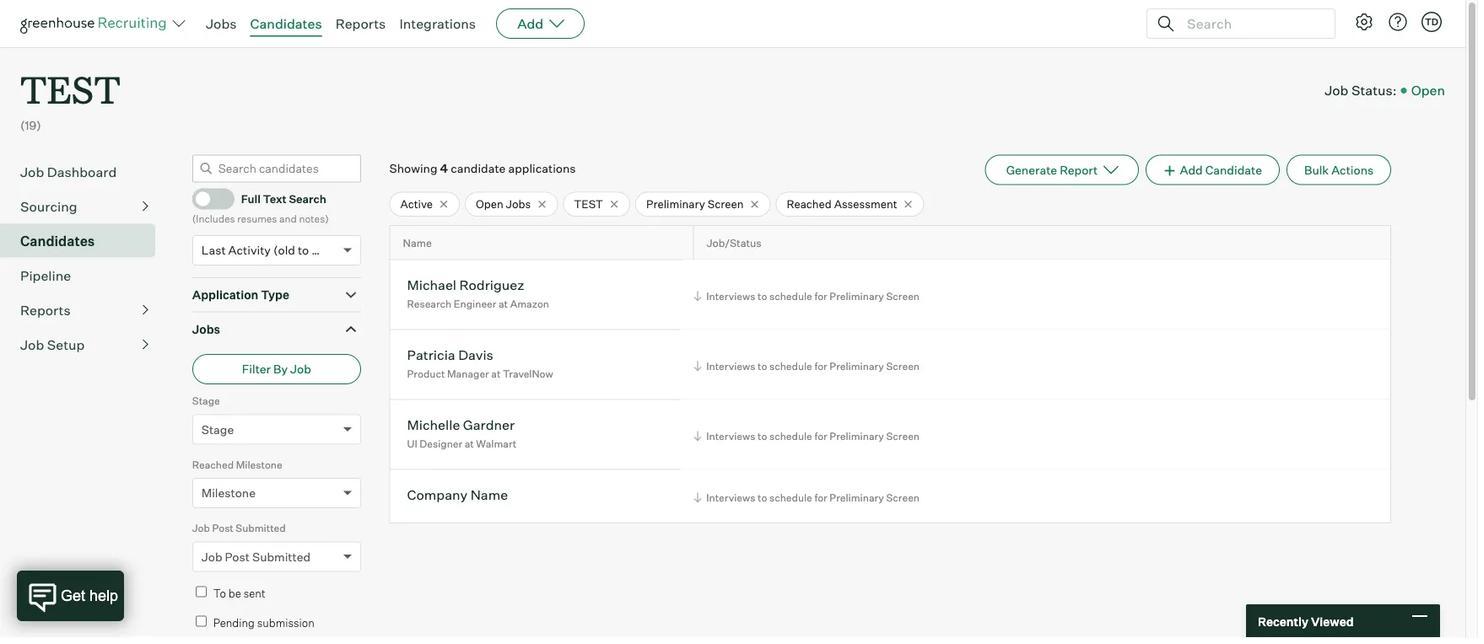 Task type: locate. For each thing, give the bounding box(es) containing it.
(includes
[[192, 213, 235, 225]]

at
[[499, 298, 508, 311], [491, 368, 501, 381], [465, 438, 474, 451]]

reached milestone element
[[192, 457, 361, 521]]

add
[[517, 15, 544, 32], [1180, 163, 1203, 177]]

submitted down reached milestone element
[[236, 522, 286, 535]]

name down active
[[403, 236, 432, 249]]

candidate reports are now available! apply filters and select "view in app" element
[[985, 155, 1139, 185]]

at down michelle gardner link
[[465, 438, 474, 451]]

generate report
[[1006, 163, 1098, 177]]

1 vertical spatial submitted
[[252, 550, 311, 565]]

1 vertical spatial stage
[[201, 422, 234, 437]]

2 interviews to schedule for preliminary screen from the top
[[706, 360, 920, 372]]

candidates link
[[250, 15, 322, 32], [20, 231, 149, 251]]

1 interviews to schedule for preliminary screen from the top
[[706, 290, 920, 302]]

1 vertical spatial reached
[[192, 459, 234, 471]]

screen for rodriguez
[[886, 290, 920, 302]]

1 vertical spatial name
[[471, 487, 508, 504]]

1 vertical spatial open
[[476, 197, 504, 211]]

1 schedule from the top
[[770, 290, 812, 302]]

last
[[201, 243, 226, 258]]

gardner
[[463, 417, 515, 434]]

post up to
[[212, 522, 234, 535]]

filter by job button
[[192, 355, 361, 385]]

showing 4 candidate applications
[[389, 161, 576, 176]]

1 horizontal spatial candidates link
[[250, 15, 322, 32]]

4 for from the top
[[815, 492, 828, 504]]

1 vertical spatial job post submitted
[[201, 550, 311, 565]]

reached inside reached milestone element
[[192, 459, 234, 471]]

1 vertical spatial reports
[[20, 302, 71, 319]]

application type
[[192, 288, 289, 303]]

patricia
[[407, 347, 455, 364]]

2 schedule from the top
[[770, 360, 812, 372]]

0 vertical spatial submitted
[[236, 522, 286, 535]]

interviews to schedule for preliminary screen link
[[691, 288, 924, 304], [691, 358, 924, 374], [691, 428, 924, 444], [691, 490, 924, 506]]

To be sent checkbox
[[196, 587, 207, 598]]

reports link left integrations link
[[336, 15, 386, 32]]

interviews to schedule for preliminary screen for michael rodriguez
[[706, 290, 920, 302]]

setup
[[47, 336, 85, 353]]

2 interviews to schedule for preliminary screen link from the top
[[691, 358, 924, 374]]

1 horizontal spatial name
[[471, 487, 508, 504]]

0 vertical spatial milestone
[[236, 459, 282, 471]]

2 interviews from the top
[[706, 360, 755, 372]]

test for test (19)
[[20, 64, 121, 114]]

jobs link
[[206, 15, 237, 32]]

last activity (old to new) option
[[201, 243, 339, 258]]

reports link up job setup link
[[20, 300, 149, 320]]

interviews for michelle gardner
[[706, 430, 755, 442]]

walmart
[[476, 438, 517, 451]]

open right status:
[[1411, 82, 1445, 99]]

1 vertical spatial add
[[1180, 163, 1203, 177]]

candidates down the sourcing
[[20, 233, 95, 249]]

be
[[229, 587, 241, 601]]

stage element
[[192, 393, 361, 457]]

report
[[1060, 163, 1098, 177]]

add for add
[[517, 15, 544, 32]]

1 interviews to schedule for preliminary screen link from the top
[[691, 288, 924, 304]]

0 horizontal spatial add
[[517, 15, 544, 32]]

test down applications at the top
[[574, 197, 603, 211]]

3 schedule from the top
[[770, 430, 812, 442]]

to for michael rodriguez
[[758, 290, 767, 302]]

milestone down the stage element
[[236, 459, 282, 471]]

bulk
[[1304, 163, 1329, 177]]

post up to be sent
[[225, 550, 250, 565]]

name down walmart
[[471, 487, 508, 504]]

1 vertical spatial reports link
[[20, 300, 149, 320]]

at down rodriguez
[[499, 298, 508, 311]]

4 interviews from the top
[[706, 492, 755, 504]]

reports left integrations link
[[336, 15, 386, 32]]

0 vertical spatial reports
[[336, 15, 386, 32]]

1 vertical spatial test
[[574, 197, 603, 211]]

submitted up sent at the left
[[252, 550, 311, 565]]

Search text field
[[1183, 11, 1320, 36]]

submitted
[[236, 522, 286, 535], [252, 550, 311, 565]]

0 horizontal spatial candidates
[[20, 233, 95, 249]]

1 interviews from the top
[[706, 290, 755, 302]]

interviews for michael rodriguez
[[706, 290, 755, 302]]

text
[[263, 192, 287, 206]]

at for davis
[[491, 368, 501, 381]]

resumes
[[237, 213, 277, 225]]

1 horizontal spatial test
[[574, 197, 603, 211]]

candidates right jobs link
[[250, 15, 322, 32]]

candidates link up pipeline link
[[20, 231, 149, 251]]

2 for from the top
[[815, 360, 828, 372]]

at inside michelle gardner ui designer at walmart
[[465, 438, 474, 451]]

interviews to schedule for preliminary screen
[[706, 290, 920, 302], [706, 360, 920, 372], [706, 430, 920, 442], [706, 492, 920, 504]]

0 horizontal spatial test
[[20, 64, 121, 114]]

candidate
[[451, 161, 506, 176]]

generate report button
[[985, 155, 1139, 185]]

at inside michael rodriguez research engineer at amazon
[[499, 298, 508, 311]]

preliminary for davis
[[830, 360, 884, 372]]

schedule for patricia davis
[[770, 360, 812, 372]]

reached for reached milestone
[[192, 459, 234, 471]]

reports down pipeline
[[20, 302, 71, 319]]

product
[[407, 368, 445, 381]]

job post submitted element
[[192, 521, 361, 584]]

0 vertical spatial candidates
[[250, 15, 322, 32]]

showing
[[389, 161, 438, 176]]

at down davis
[[491, 368, 501, 381]]

stage
[[192, 395, 220, 408], [201, 422, 234, 437]]

reached for reached assessment
[[787, 197, 832, 211]]

recently
[[1258, 614, 1309, 629]]

job inside button
[[290, 362, 311, 377]]

full
[[241, 192, 261, 206]]

job
[[1325, 82, 1349, 99], [20, 163, 44, 180], [20, 336, 44, 353], [290, 362, 311, 377], [192, 522, 210, 535], [201, 550, 222, 565]]

reports
[[336, 15, 386, 32], [20, 302, 71, 319]]

test
[[20, 64, 121, 114], [574, 197, 603, 211]]

1 horizontal spatial reports link
[[336, 15, 386, 32]]

0 vertical spatial at
[[499, 298, 508, 311]]

name
[[403, 236, 432, 249], [471, 487, 508, 504]]

milestone down the reached milestone
[[201, 486, 256, 501]]

1 vertical spatial at
[[491, 368, 501, 381]]

sent
[[244, 587, 265, 601]]

reached left assessment
[[787, 197, 832, 211]]

test for test
[[574, 197, 603, 211]]

0 horizontal spatial reports
[[20, 302, 71, 319]]

at for gardner
[[465, 438, 474, 451]]

open for open jobs
[[476, 197, 504, 211]]

sourcing
[[20, 198, 77, 215]]

1 horizontal spatial add
[[1180, 163, 1203, 177]]

1 horizontal spatial candidates
[[250, 15, 322, 32]]

add inside popup button
[[517, 15, 544, 32]]

research
[[407, 298, 452, 311]]

0 vertical spatial reached
[[787, 197, 832, 211]]

0 horizontal spatial reports link
[[20, 300, 149, 320]]

0 vertical spatial name
[[403, 236, 432, 249]]

0 vertical spatial job post submitted
[[192, 522, 286, 535]]

2 vertical spatial at
[[465, 438, 474, 451]]

test up (19)
[[20, 64, 121, 114]]

0 horizontal spatial candidates link
[[20, 231, 149, 251]]

add button
[[496, 8, 585, 39]]

by
[[273, 362, 288, 377]]

submission
[[257, 617, 315, 630]]

0 horizontal spatial reached
[[192, 459, 234, 471]]

applications
[[508, 161, 576, 176]]

4 schedule from the top
[[770, 492, 812, 504]]

1 for from the top
[[815, 290, 828, 302]]

at inside patricia davis product manager at travelnow
[[491, 368, 501, 381]]

0 vertical spatial add
[[517, 15, 544, 32]]

sourcing link
[[20, 196, 149, 217]]

3 for from the top
[[815, 430, 828, 442]]

3 interviews to schedule for preliminary screen link from the top
[[691, 428, 924, 444]]

job post submitted up sent at the left
[[201, 550, 311, 565]]

filter by job
[[242, 362, 311, 377]]

full text search (includes resumes and notes)
[[192, 192, 329, 225]]

actions
[[1332, 163, 1374, 177]]

0 horizontal spatial open
[[476, 197, 504, 211]]

3 interviews to schedule for preliminary screen from the top
[[706, 430, 920, 442]]

reports link
[[336, 15, 386, 32], [20, 300, 149, 320]]

1 horizontal spatial reached
[[787, 197, 832, 211]]

open down showing 4 candidate applications
[[476, 197, 504, 211]]

reached down the stage element
[[192, 459, 234, 471]]

job post submitted down reached milestone element
[[192, 522, 286, 535]]

company name link
[[407, 487, 508, 506]]

screen for gardner
[[886, 430, 920, 442]]

job dashboard
[[20, 163, 117, 180]]

4 interviews to schedule for preliminary screen from the top
[[706, 492, 920, 504]]

1 horizontal spatial open
[[1411, 82, 1445, 99]]

1 vertical spatial milestone
[[201, 486, 256, 501]]

post
[[212, 522, 234, 535], [225, 550, 250, 565]]

to for michelle gardner
[[758, 430, 767, 442]]

amazon
[[510, 298, 549, 311]]

open
[[1411, 82, 1445, 99], [476, 197, 504, 211]]

preliminary
[[646, 197, 705, 211], [830, 290, 884, 302], [830, 360, 884, 372], [830, 430, 884, 442], [830, 492, 884, 504]]

candidates link right jobs link
[[250, 15, 322, 32]]

0 vertical spatial test
[[20, 64, 121, 114]]

0 vertical spatial open
[[1411, 82, 1445, 99]]

michelle gardner ui designer at walmart
[[407, 417, 517, 451]]

ui
[[407, 438, 417, 451]]

milestone
[[236, 459, 282, 471], [201, 486, 256, 501]]

4
[[440, 161, 448, 176]]

3 interviews from the top
[[706, 430, 755, 442]]



Task type: describe. For each thing, give the bounding box(es) containing it.
rodriguez
[[459, 277, 524, 294]]

add candidate
[[1180, 163, 1262, 177]]

pipeline link
[[20, 266, 149, 286]]

and
[[279, 213, 297, 225]]

interviews to schedule for preliminary screen for patricia davis
[[706, 360, 920, 372]]

job status:
[[1325, 82, 1397, 99]]

0 vertical spatial reports link
[[336, 15, 386, 32]]

new)
[[312, 243, 339, 258]]

interviews for patricia davis
[[706, 360, 755, 372]]

michelle
[[407, 417, 460, 434]]

active
[[400, 197, 433, 211]]

1 vertical spatial candidates link
[[20, 231, 149, 251]]

0 vertical spatial candidates link
[[250, 15, 322, 32]]

Pending submission checkbox
[[196, 617, 207, 628]]

interviews to schedule for preliminary screen for michelle gardner
[[706, 430, 920, 442]]

type
[[261, 288, 289, 303]]

davis
[[458, 347, 493, 364]]

2 vertical spatial jobs
[[192, 322, 220, 337]]

(old
[[273, 243, 295, 258]]

pipeline
[[20, 267, 71, 284]]

greenhouse recruiting image
[[20, 14, 172, 34]]

reached assessment
[[787, 197, 897, 211]]

notes)
[[299, 213, 329, 225]]

company
[[407, 487, 468, 504]]

add candidate link
[[1146, 155, 1280, 185]]

travelnow
[[503, 368, 553, 381]]

checkmark image
[[200, 193, 212, 204]]

for for rodriguez
[[815, 290, 828, 302]]

assessment
[[834, 197, 897, 211]]

open for open
[[1411, 82, 1445, 99]]

name inside company name link
[[471, 487, 508, 504]]

4 interviews to schedule for preliminary screen link from the top
[[691, 490, 924, 506]]

filter
[[242, 362, 271, 377]]

engineer
[[454, 298, 496, 311]]

td button
[[1418, 8, 1445, 35]]

manager
[[447, 368, 489, 381]]

patricia davis product manager at travelnow
[[407, 347, 553, 381]]

to
[[213, 587, 226, 601]]

0 vertical spatial stage
[[192, 395, 220, 408]]

1 vertical spatial post
[[225, 550, 250, 565]]

patricia davis link
[[407, 347, 493, 366]]

recently viewed
[[1258, 614, 1354, 629]]

job dashboard link
[[20, 162, 149, 182]]

reached milestone
[[192, 459, 282, 471]]

schedule for michael rodriguez
[[770, 290, 812, 302]]

to for patricia davis
[[758, 360, 767, 372]]

integrations
[[399, 15, 476, 32]]

designer
[[420, 438, 462, 451]]

to be sent
[[213, 587, 265, 601]]

integrations link
[[399, 15, 476, 32]]

Search candidates field
[[192, 155, 361, 183]]

1 vertical spatial candidates
[[20, 233, 95, 249]]

interviews to schedule for preliminary screen link for michelle gardner
[[691, 428, 924, 444]]

test (19)
[[20, 64, 121, 133]]

activity
[[228, 243, 271, 258]]

search
[[289, 192, 326, 206]]

test link
[[20, 47, 121, 117]]

0 vertical spatial post
[[212, 522, 234, 535]]

bulk actions link
[[1287, 155, 1392, 185]]

last activity (old to new)
[[201, 243, 339, 258]]

pending submission
[[213, 617, 315, 630]]

job setup
[[20, 336, 85, 353]]

interviews to schedule for preliminary screen link for michael rodriguez
[[691, 288, 924, 304]]

company name
[[407, 487, 508, 504]]

generate
[[1006, 163, 1057, 177]]

configure image
[[1354, 12, 1374, 32]]

michael rodriguez link
[[407, 277, 524, 296]]

1 horizontal spatial reports
[[336, 15, 386, 32]]

interviews to schedule for preliminary screen link for patricia davis
[[691, 358, 924, 374]]

michael rodriguez research engineer at amazon
[[407, 277, 549, 311]]

0 horizontal spatial name
[[403, 236, 432, 249]]

preliminary for rodriguez
[[830, 290, 884, 302]]

0 vertical spatial jobs
[[206, 15, 237, 32]]

preliminary screen
[[646, 197, 744, 211]]

td
[[1425, 16, 1439, 27]]

bulk actions
[[1304, 163, 1374, 177]]

for for davis
[[815, 360, 828, 372]]

job/status
[[707, 236, 762, 249]]

1 vertical spatial jobs
[[506, 197, 531, 211]]

job setup link
[[20, 335, 149, 355]]

open jobs
[[476, 197, 531, 211]]

status:
[[1352, 82, 1397, 99]]

dashboard
[[47, 163, 117, 180]]

td button
[[1422, 12, 1442, 32]]

add for add candidate
[[1180, 163, 1203, 177]]

at for rodriguez
[[499, 298, 508, 311]]

preliminary for gardner
[[830, 430, 884, 442]]

pending
[[213, 617, 255, 630]]

(19)
[[20, 118, 41, 133]]

candidate
[[1205, 163, 1262, 177]]

schedule for michelle gardner
[[770, 430, 812, 442]]

michelle gardner link
[[407, 417, 515, 436]]

application
[[192, 288, 258, 303]]

michael
[[407, 277, 457, 294]]

for for gardner
[[815, 430, 828, 442]]

viewed
[[1311, 614, 1354, 629]]

screen for davis
[[886, 360, 920, 372]]



Task type: vqa. For each thing, say whether or not it's contained in the screenshot.


